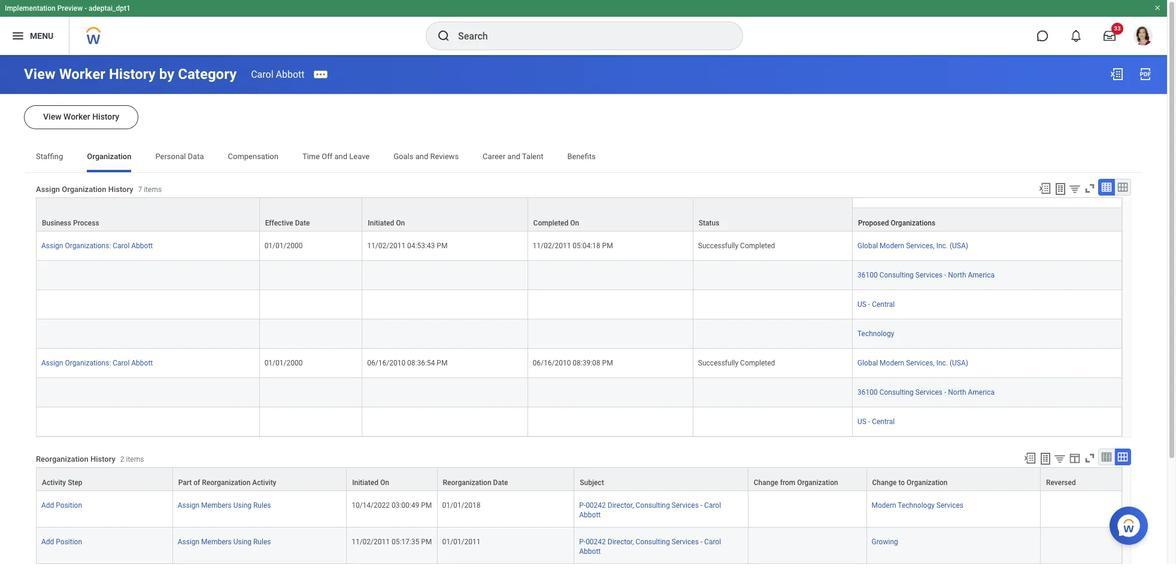 Task type: describe. For each thing, give the bounding box(es) containing it.
10/14/2022 03:00:49 pm
[[352, 502, 432, 511]]

history for view worker history by category
[[109, 66, 156, 83]]

items inside "assign organization history 7 items"
[[144, 186, 162, 194]]

export to worksheets image
[[1039, 452, 1053, 467]]

organization inside popup button
[[907, 479, 948, 488]]

and for goals and reviews
[[416, 152, 429, 161]]

2 36100 consulting services - north america link from the top
[[858, 389, 995, 397]]

08:36:54
[[407, 360, 435, 368]]

add position for 11/02/2011 05:17:35 pm
[[41, 539, 82, 547]]

2 vertical spatial modern
[[872, 502, 897, 511]]

director, for 01/01/2018
[[608, 502, 634, 511]]

carol abbott
[[251, 69, 305, 80]]

toolbar for 2
[[1018, 449, 1132, 468]]

menu banner
[[0, 0, 1168, 55]]

p-00242 director, consulting services - carol abbott for 01/01/2018
[[579, 502, 721, 520]]

successfully for 11/02/2011 05:04:18 pm
[[698, 242, 739, 250]]

inc. for 11/02/2011 05:04:18 pm
[[937, 242, 948, 250]]

part of reorganization activity
[[178, 479, 276, 488]]

from
[[780, 479, 796, 488]]

completed for 11/02/2011 05:04:18 pm
[[741, 242, 775, 250]]

position for 10/14/2022 03:00:49 pm
[[56, 502, 82, 511]]

view printable version (pdf) image
[[1139, 67, 1153, 81]]

status
[[699, 219, 720, 228]]

initiated for part of reorganization activity
[[352, 479, 379, 488]]

initiated on button for reorganization date
[[347, 469, 437, 491]]

11/02/2011 for 11/02/2011 04:53:43 pm
[[367, 242, 406, 250]]

organization inside "popup button"
[[797, 479, 839, 488]]

change for change from organization
[[754, 479, 779, 488]]

assign for 10/14/2022's assign members using rules link
[[178, 502, 200, 511]]

growing link
[[872, 536, 898, 547]]

part of reorganization activity button
[[173, 469, 346, 491]]

proposed organizations button
[[853, 209, 1122, 231]]

time off and leave
[[302, 152, 370, 161]]

assign members using rules link for 10/14/2022
[[178, 500, 271, 511]]

add position for 10/14/2022 03:00:49 pm
[[41, 502, 82, 511]]

members for 10/14/2022 03:00:49 pm
[[201, 502, 232, 511]]

personal data
[[155, 152, 204, 161]]

us - central link for first the 'us - central' row
[[858, 301, 895, 309]]

history left "2"
[[90, 456, 116, 465]]

status button
[[694, 198, 852, 231]]

inbox large image
[[1104, 30, 1116, 42]]

pm for 06/16/2010 08:36:54 pm
[[437, 360, 448, 368]]

compensation
[[228, 152, 279, 161]]

organization up process
[[62, 185, 106, 194]]

p-00242 director, consulting services - carol abbott for 01/01/2011
[[579, 539, 721, 557]]

add for 10/14/2022 03:00:49 pm
[[41, 502, 54, 511]]

reorganization date button
[[438, 469, 574, 491]]

add position link for 11/02/2011 05:17:35 pm
[[41, 536, 82, 547]]

activity step
[[42, 479, 82, 488]]

position for 11/02/2011 05:17:35 pm
[[56, 539, 82, 547]]

adeptai_dpt1
[[89, 4, 131, 13]]

assign organization history 7 items
[[36, 185, 162, 194]]

1 and from the left
[[335, 152, 348, 161]]

profile logan mcneil image
[[1134, 26, 1153, 48]]

initiated for effective date
[[368, 219, 394, 228]]

global modern services, inc. (usa) for 06/16/2010 08:39:08 pm
[[858, 360, 969, 368]]

time
[[302, 152, 320, 161]]

36100 for second 36100 consulting services - north america link from the top
[[858, 389, 878, 397]]

successfully completed for 06/16/2010 08:39:08 pm
[[698, 360, 775, 368]]

proposed organizations
[[858, 219, 936, 228]]

view worker history by category main content
[[0, 55, 1168, 565]]

assign for 11/02/2011 assign members using rules link
[[178, 539, 200, 547]]

assign for assign organizations: carol abbott "link" corresponding to 06/16/2010
[[41, 360, 63, 368]]

1 activity from the left
[[42, 479, 66, 488]]

justify image
[[11, 29, 25, 43]]

2 36100 consulting services - north america row from the top
[[36, 379, 1123, 408]]

expand table image for table icon
[[1117, 182, 1129, 194]]

effective date
[[265, 219, 310, 228]]

reorganization inside popup button
[[202, 479, 251, 488]]

inc. for 06/16/2010 08:39:08 pm
[[937, 360, 948, 368]]

completed inside completed on popup button
[[534, 219, 569, 228]]

career and talent
[[483, 152, 544, 161]]

effective
[[265, 219, 293, 228]]

p- for 01/01/2018
[[579, 502, 586, 511]]

activity step button
[[37, 469, 172, 491]]

36100 consulting services - north america for second 36100 consulting services - north america link from the bottom
[[858, 271, 995, 280]]

04:53:43
[[407, 242, 435, 250]]

carol abbott link
[[251, 69, 305, 80]]

05:04:18
[[573, 242, 601, 250]]

change from organization button
[[749, 469, 867, 491]]

and for career and talent
[[508, 152, 521, 161]]

reorganization history 2 items
[[36, 456, 144, 465]]

organizations
[[891, 219, 936, 228]]

reversed
[[1047, 479, 1076, 488]]

part
[[178, 479, 192, 488]]

us for first the 'us - central' row
[[858, 301, 867, 309]]

5 row from the top
[[36, 492, 1123, 529]]

expand table image for table image
[[1117, 452, 1129, 464]]

change to organization
[[873, 479, 948, 488]]

2
[[120, 456, 124, 465]]

personal
[[155, 152, 186, 161]]

staffing
[[36, 152, 63, 161]]

subject
[[580, 479, 604, 488]]

menu
[[30, 31, 53, 41]]

items inside the 'reorganization history 2 items'
[[126, 456, 144, 465]]

goals and reviews
[[394, 152, 459, 161]]

history for view worker history
[[92, 112, 119, 122]]

change for change to organization
[[873, 479, 897, 488]]

11/02/2011 05:04:18 pm
[[533, 242, 613, 250]]

7
[[138, 186, 142, 194]]

notifications large image
[[1071, 30, 1083, 42]]

using for 11/02/2011 05:17:35 pm
[[234, 539, 252, 547]]

01/01/2011
[[442, 539, 481, 547]]

03:00:49
[[392, 502, 419, 511]]

08:39:08
[[573, 360, 601, 368]]

close environment banner image
[[1154, 4, 1162, 11]]

06/16/2010 08:36:54 pm
[[367, 360, 448, 368]]

tab list inside view worker history by category main content
[[24, 144, 1144, 173]]

business
[[42, 219, 71, 228]]

proposed
[[858, 219, 889, 228]]

north for second 36100 consulting services - north america link from the bottom
[[949, 271, 967, 280]]

date for reorganization date
[[493, 479, 508, 488]]

table image
[[1101, 452, 1113, 464]]

implementation
[[5, 4, 56, 13]]

modern technology services link
[[872, 500, 964, 511]]

global modern services, inc. (usa) link for 11/02/2011 05:04:18 pm
[[858, 242, 969, 250]]

technology link
[[858, 330, 895, 339]]

completed on
[[534, 219, 579, 228]]

successfully for 06/16/2010 08:39:08 pm
[[698, 360, 739, 368]]

assign members using rules for 10/14/2022
[[178, 502, 271, 511]]

initiated on for part of reorganization activity
[[352, 479, 389, 488]]

off
[[322, 152, 333, 161]]

pm for 06/16/2010 08:39:08 pm
[[602, 360, 613, 368]]

- inside menu banner
[[85, 4, 87, 13]]

by
[[159, 66, 175, 83]]

proposed organizations row
[[36, 208, 1123, 232]]

technology row
[[36, 320, 1123, 349]]

view worker history
[[43, 112, 119, 122]]

step
[[68, 479, 82, 488]]

director, for 01/01/2011
[[608, 539, 634, 547]]

initiated on for effective date
[[368, 219, 405, 228]]

pm for 11/02/2011 05:04:18 pm
[[602, 242, 613, 250]]

initiated on button for completed on
[[363, 198, 528, 231]]

rules for 11/02/2011
[[253, 539, 271, 547]]

1 36100 consulting services - north america row from the top
[[36, 261, 1123, 291]]

services for modern technology services link
[[937, 502, 964, 511]]

assign organizations: carol abbott link for 06/16/2010
[[41, 360, 153, 368]]

central for first the 'us - central' row
[[872, 301, 895, 309]]

on for reorganization date
[[380, 479, 389, 488]]

implementation preview -   adeptai_dpt1
[[5, 4, 131, 13]]



Task type: vqa. For each thing, say whether or not it's contained in the screenshot.
08:36:54
yes



Task type: locate. For each thing, give the bounding box(es) containing it.
1 vertical spatial worker
[[64, 112, 90, 122]]

0 vertical spatial successfully completed
[[698, 242, 775, 250]]

2 add position from the top
[[41, 539, 82, 547]]

06/16/2010 08:39:08 pm
[[533, 360, 613, 368]]

global modern services, inc. (usa) link down technology 'link' at the bottom of page
[[858, 360, 969, 368]]

1 vertical spatial us - central
[[858, 418, 895, 427]]

reorganization for date
[[443, 479, 492, 488]]

0 vertical spatial (usa)
[[950, 242, 969, 250]]

2 change from the left
[[873, 479, 897, 488]]

initiated up 10/14/2022
[[352, 479, 379, 488]]

services
[[916, 271, 943, 280], [916, 389, 943, 397], [672, 502, 699, 511], [937, 502, 964, 511], [672, 539, 699, 547]]

organization up modern technology services link
[[907, 479, 948, 488]]

view for view worker history by category
[[24, 66, 56, 83]]

history inside button
[[92, 112, 119, 122]]

view down menu
[[24, 66, 56, 83]]

pm
[[437, 242, 448, 250], [602, 242, 613, 250], [437, 360, 448, 368], [602, 360, 613, 368], [421, 502, 432, 511], [421, 539, 432, 547]]

1 vertical spatial toolbar
[[1018, 449, 1132, 468]]

0 horizontal spatial date
[[295, 219, 310, 228]]

and
[[335, 152, 348, 161], [416, 152, 429, 161], [508, 152, 521, 161]]

2 us - central link from the top
[[858, 418, 895, 427]]

1 us - central link from the top
[[858, 301, 895, 309]]

on for completed on
[[396, 219, 405, 228]]

global modern services, inc. (usa) down technology 'link' at the bottom of page
[[858, 360, 969, 368]]

business process button
[[37, 198, 259, 231]]

2 members from the top
[[201, 539, 232, 547]]

11/02/2011 left 05:17:35
[[352, 539, 390, 547]]

export to excel image
[[1039, 182, 1052, 195]]

1 vertical spatial add
[[41, 539, 54, 547]]

reorganization up 01/01/2018
[[443, 479, 492, 488]]

organizations:
[[65, 242, 111, 250], [65, 360, 111, 368]]

reorganization inside "popup button"
[[443, 479, 492, 488]]

subject button
[[575, 469, 748, 491]]

p- for 01/01/2011
[[579, 539, 586, 547]]

organizations: for 06/16/2010 08:36:54 pm
[[65, 360, 111, 368]]

2 horizontal spatial on
[[570, 219, 579, 228]]

and right the goals
[[416, 152, 429, 161]]

1 global from the top
[[858, 242, 878, 250]]

4 row from the top
[[36, 468, 1123, 492]]

1 assign members using rules from the top
[[178, 502, 271, 511]]

0 vertical spatial completed
[[534, 219, 569, 228]]

1 vertical spatial 01/01/2000
[[265, 360, 303, 368]]

2 north from the top
[[949, 389, 967, 397]]

reorganization date
[[443, 479, 508, 488]]

initiated on
[[368, 219, 405, 228], [352, 479, 389, 488]]

organizations: for 11/02/2011 04:53:43 pm
[[65, 242, 111, 250]]

view worker history button
[[24, 105, 138, 129]]

assign organizations: carol abbott link
[[41, 242, 153, 250], [41, 360, 153, 368]]

initiated up 11/02/2011 04:53:43 pm
[[368, 219, 394, 228]]

06/16/2010 left 08:39:08
[[533, 360, 571, 368]]

pm for 11/02/2011 05:17:35 pm
[[421, 539, 432, 547]]

add position
[[41, 502, 82, 511], [41, 539, 82, 547]]

assign organizations: carol abbott link for 11/02/2011
[[41, 242, 153, 250]]

data
[[188, 152, 204, 161]]

2 director, from the top
[[608, 539, 634, 547]]

initiated on button up the 10/14/2022 03:00:49 pm
[[347, 469, 437, 491]]

36100 consulting services - north america row down 06/16/2010 08:39:08 pm
[[36, 379, 1123, 408]]

tab list
[[24, 144, 1144, 173]]

33 button
[[1097, 23, 1124, 49]]

0 vertical spatial assign organizations: carol abbott link
[[41, 242, 153, 250]]

abbott
[[276, 69, 305, 80], [131, 242, 153, 250], [131, 360, 153, 368], [579, 512, 601, 520], [579, 548, 601, 557]]

us - central for 2nd the 'us - central' row from the top of the view worker history by category main content
[[858, 418, 895, 427]]

members for 11/02/2011 05:17:35 pm
[[201, 539, 232, 547]]

carol
[[251, 69, 274, 80], [113, 242, 130, 250], [113, 360, 130, 368], [705, 502, 721, 511], [705, 539, 721, 547]]

consulting
[[880, 271, 914, 280], [880, 389, 914, 397], [636, 502, 670, 511], [636, 539, 670, 547]]

36100 consulting services - north america row down 11/02/2011 05:04:18 pm
[[36, 261, 1123, 291]]

preview
[[57, 4, 83, 13]]

director,
[[608, 502, 634, 511], [608, 539, 634, 547]]

1 add from the top
[[41, 502, 54, 511]]

2 add from the top
[[41, 539, 54, 547]]

1 horizontal spatial technology
[[898, 502, 935, 511]]

1 vertical spatial p-00242 director, consulting services - carol abbott
[[579, 539, 721, 557]]

1 vertical spatial assign members using rules
[[178, 539, 271, 547]]

history left by
[[109, 66, 156, 83]]

1 us - central row from the top
[[36, 291, 1123, 320]]

1 36100 from the top
[[858, 271, 878, 280]]

36100 for second 36100 consulting services - north america link from the bottom
[[858, 271, 878, 280]]

0 vertical spatial 36100
[[858, 271, 878, 280]]

date inside popup button
[[295, 219, 310, 228]]

0 vertical spatial global modern services, inc. (usa) link
[[858, 242, 969, 250]]

modern for 11/02/2011 05:04:18 pm
[[880, 242, 905, 250]]

0 vertical spatial rules
[[253, 502, 271, 511]]

pm right 03:00:49 in the left of the page
[[421, 502, 432, 511]]

36100 down technology 'link' at the bottom of page
[[858, 389, 878, 397]]

using for 10/14/2022 03:00:49 pm
[[234, 502, 252, 511]]

1 36100 consulting services - north america link from the top
[[858, 271, 995, 280]]

1 p- from the top
[[579, 502, 586, 511]]

1 members from the top
[[201, 502, 232, 511]]

0 vertical spatial us
[[858, 301, 867, 309]]

1 global modern services, inc. (usa) from the top
[[858, 242, 969, 250]]

initiated on up 11/02/2011 04:53:43 pm
[[368, 219, 405, 228]]

reviews
[[430, 152, 459, 161]]

1 vertical spatial p-00242 director, consulting services - carol abbott link
[[579, 536, 721, 557]]

assign members using rules for 11/02/2011
[[178, 539, 271, 547]]

expand table image
[[1117, 182, 1129, 194], [1117, 452, 1129, 464]]

services for second 36100 consulting services - north america link from the bottom
[[916, 271, 943, 280]]

1 vertical spatial assign organizations: carol abbott
[[41, 360, 153, 368]]

1 america from the top
[[968, 271, 995, 280]]

36100 down proposed
[[858, 271, 878, 280]]

2 us from the top
[[858, 418, 867, 427]]

global down proposed
[[858, 242, 878, 250]]

0 vertical spatial global
[[858, 242, 878, 250]]

north for second 36100 consulting services - north america link from the top
[[949, 389, 967, 397]]

successfully completed
[[698, 242, 775, 250], [698, 360, 775, 368]]

2 global from the top
[[858, 360, 878, 368]]

view
[[24, 66, 56, 83], [43, 112, 61, 122]]

1 vertical spatial position
[[56, 539, 82, 547]]

assign organizations: carol abbott for 06/16/2010
[[41, 360, 153, 368]]

2 using from the top
[[234, 539, 252, 547]]

2 01/01/2000 from the top
[[265, 360, 303, 368]]

0 vertical spatial toolbar
[[1033, 179, 1132, 198]]

0 vertical spatial p-00242 director, consulting services - carol abbott
[[579, 502, 721, 520]]

2 activity from the left
[[252, 479, 276, 488]]

1 p-00242 director, consulting services - carol abbott from the top
[[579, 502, 721, 520]]

2 horizontal spatial reorganization
[[443, 479, 492, 488]]

1 vertical spatial central
[[872, 418, 895, 427]]

assign
[[36, 185, 60, 194], [41, 242, 63, 250], [41, 360, 63, 368], [178, 502, 200, 511], [178, 539, 200, 547]]

export to excel image for reorganization history
[[1024, 452, 1037, 466]]

0 vertical spatial services,
[[907, 242, 935, 250]]

us - central link for 2nd the 'us - central' row from the top of the view worker history by category main content
[[858, 418, 895, 427]]

worker inside button
[[64, 112, 90, 122]]

1 36100 consulting services - north america from the top
[[858, 271, 995, 280]]

0 vertical spatial initiated on
[[368, 219, 405, 228]]

2 successfully from the top
[[698, 360, 739, 368]]

01/01/2000 for 06/16/2010
[[265, 360, 303, 368]]

2 position from the top
[[56, 539, 82, 547]]

0 vertical spatial 01/01/2000
[[265, 242, 303, 250]]

1 vertical spatial organizations:
[[65, 360, 111, 368]]

2 p-00242 director, consulting services - carol abbott link from the top
[[579, 536, 721, 557]]

06/16/2010 left '08:36:54'
[[367, 360, 406, 368]]

2 00242 from the top
[[586, 539, 606, 547]]

1 add position link from the top
[[41, 500, 82, 511]]

date inside "popup button"
[[493, 479, 508, 488]]

history for assign organization history 7 items
[[108, 185, 133, 194]]

(usa) for 11/02/2011 05:04:18 pm
[[950, 242, 969, 250]]

2 assign members using rules from the top
[[178, 539, 271, 547]]

1 successfully from the top
[[698, 242, 739, 250]]

1 horizontal spatial on
[[396, 219, 405, 228]]

add position link for 10/14/2022 03:00:49 pm
[[41, 500, 82, 511]]

2 us - central row from the top
[[36, 408, 1123, 437]]

2 assign members using rules link from the top
[[178, 536, 271, 547]]

11/02/2011 for 11/02/2011 05:17:35 pm
[[352, 539, 390, 547]]

0 vertical spatial north
[[949, 271, 967, 280]]

1 vertical spatial export to excel image
[[1024, 452, 1037, 466]]

0 horizontal spatial reorganization
[[36, 456, 89, 465]]

us - central
[[858, 301, 895, 309], [858, 418, 895, 427]]

p-00242 director, consulting services - carol abbott link for 01/01/2011
[[579, 536, 721, 557]]

add for 11/02/2011 05:17:35 pm
[[41, 539, 54, 547]]

11/02/2011
[[367, 242, 406, 250], [533, 242, 571, 250], [352, 539, 390, 547]]

modern technology services
[[872, 502, 964, 511]]

00242 for 01/01/2018
[[586, 502, 606, 511]]

0 vertical spatial members
[[201, 502, 232, 511]]

pm for 11/02/2011 04:53:43 pm
[[437, 242, 448, 250]]

1 horizontal spatial 06/16/2010
[[533, 360, 571, 368]]

rules for 10/14/2022
[[253, 502, 271, 511]]

to
[[899, 479, 905, 488]]

0 vertical spatial using
[[234, 502, 252, 511]]

2 p- from the top
[[579, 539, 586, 547]]

1 vertical spatial successfully completed
[[698, 360, 775, 368]]

01/01/2018
[[442, 502, 481, 511]]

1 horizontal spatial export to excel image
[[1110, 67, 1124, 81]]

0 vertical spatial technology
[[858, 330, 895, 339]]

p-
[[579, 502, 586, 511], [579, 539, 586, 547]]

assign for 11/02/2011 assign organizations: carol abbott "link"
[[41, 242, 63, 250]]

1 vertical spatial global
[[858, 360, 878, 368]]

1 vertical spatial items
[[126, 456, 144, 465]]

0 vertical spatial p-
[[579, 502, 586, 511]]

pm right the 05:04:18
[[602, 242, 613, 250]]

us - central row down 06/16/2010 08:39:08 pm
[[36, 408, 1123, 437]]

date
[[295, 219, 310, 228], [493, 479, 508, 488]]

toolbar
[[1033, 179, 1132, 198], [1018, 449, 1132, 468]]

on
[[396, 219, 405, 228], [570, 219, 579, 228], [380, 479, 389, 488]]

initiated on button up 04:53:43
[[363, 198, 528, 231]]

talent
[[522, 152, 544, 161]]

us
[[858, 301, 867, 309], [858, 418, 867, 427]]

tab list containing staffing
[[24, 144, 1144, 173]]

p-00242 director, consulting services - carol abbott link
[[579, 500, 721, 520], [579, 536, 721, 557]]

history left 7
[[108, 185, 133, 194]]

change
[[754, 479, 779, 488], [873, 479, 897, 488]]

1 director, from the top
[[608, 502, 634, 511]]

0 horizontal spatial and
[[335, 152, 348, 161]]

1 vertical spatial america
[[968, 389, 995, 397]]

1 vertical spatial rules
[[253, 539, 271, 547]]

0 vertical spatial organizations:
[[65, 242, 111, 250]]

(usa) for 06/16/2010 08:39:08 pm
[[950, 360, 969, 368]]

items
[[144, 186, 162, 194], [126, 456, 144, 465]]

global modern services, inc. (usa) down organizations
[[858, 242, 969, 250]]

worker for view worker history
[[64, 112, 90, 122]]

organization
[[87, 152, 131, 161], [62, 185, 106, 194], [797, 479, 839, 488], [907, 479, 948, 488]]

0 vertical spatial 36100 consulting services - north america link
[[858, 271, 995, 280]]

services for second 36100 consulting services - north america link from the top
[[916, 389, 943, 397]]

view for view worker history
[[43, 112, 61, 122]]

fullscreen image right select to filter grid data image
[[1084, 182, 1097, 195]]

1 vertical spatial completed
[[741, 242, 775, 250]]

change to organization button
[[867, 469, 1041, 491]]

of
[[194, 479, 200, 488]]

activity
[[42, 479, 66, 488], [252, 479, 276, 488]]

0 vertical spatial expand table image
[[1117, 182, 1129, 194]]

p-00242 director, consulting services - carol abbott link for 01/01/2018
[[579, 500, 721, 520]]

0 vertical spatial add
[[41, 502, 54, 511]]

services, for 11/02/2011 05:04:18 pm
[[907, 242, 935, 250]]

process
[[73, 219, 99, 228]]

1 vertical spatial initiated
[[352, 479, 379, 488]]

0 vertical spatial assign members using rules link
[[178, 500, 271, 511]]

assign organizations: carol abbott for 11/02/2011
[[41, 242, 153, 250]]

33
[[1114, 25, 1121, 32]]

global for 06/16/2010 08:39:08 pm
[[858, 360, 878, 368]]

2 p-00242 director, consulting services - carol abbott from the top
[[579, 539, 721, 557]]

1 horizontal spatial date
[[493, 479, 508, 488]]

1 horizontal spatial activity
[[252, 479, 276, 488]]

1 00242 from the top
[[586, 502, 606, 511]]

0 vertical spatial initiated
[[368, 219, 394, 228]]

01/01/2000
[[265, 242, 303, 250], [265, 360, 303, 368]]

1 vertical spatial add position
[[41, 539, 82, 547]]

completed for 06/16/2010 08:39:08 pm
[[741, 360, 775, 368]]

36100 consulting services - north america row
[[36, 261, 1123, 291], [36, 379, 1123, 408]]

1 vertical spatial services,
[[907, 360, 935, 368]]

Search Workday  search field
[[458, 23, 718, 49]]

assign organizations: carol abbott
[[41, 242, 153, 250], [41, 360, 153, 368]]

36100 consulting services - north america
[[858, 271, 995, 280], [858, 389, 995, 397]]

1 vertical spatial add position link
[[41, 536, 82, 547]]

-
[[85, 4, 87, 13], [945, 271, 947, 280], [869, 301, 871, 309], [945, 389, 947, 397], [869, 418, 871, 427], [701, 502, 703, 511], [701, 539, 703, 547]]

0 vertical spatial fullscreen image
[[1084, 182, 1097, 195]]

11/02/2011 04:53:43 pm
[[367, 242, 448, 250]]

0 vertical spatial us - central
[[858, 301, 895, 309]]

0 horizontal spatial change
[[754, 479, 779, 488]]

view inside button
[[43, 112, 61, 122]]

assign members using rules link
[[178, 500, 271, 511], [178, 536, 271, 547]]

select to filter grid data image
[[1054, 453, 1067, 466]]

north
[[949, 271, 967, 280], [949, 389, 967, 397]]

2 36100 from the top
[[858, 389, 878, 397]]

1 vertical spatial modern
[[880, 360, 905, 368]]

reorganization up activity step on the left bottom
[[36, 456, 89, 465]]

11/02/2011 left 04:53:43
[[367, 242, 406, 250]]

2 central from the top
[[872, 418, 895, 427]]

initiated on up 10/14/2022
[[352, 479, 389, 488]]

1 vertical spatial fullscreen image
[[1084, 452, 1097, 466]]

0 vertical spatial successfully
[[698, 242, 739, 250]]

36100
[[858, 271, 878, 280], [858, 389, 878, 397]]

1 rules from the top
[[253, 502, 271, 511]]

3 row from the top
[[36, 349, 1123, 379]]

fullscreen image
[[1084, 182, 1097, 195], [1084, 452, 1097, 466]]

11/02/2011 05:17:35 pm
[[352, 539, 432, 547]]

06/16/2010 for 06/16/2010 08:39:08 pm
[[533, 360, 571, 368]]

search image
[[437, 29, 451, 43]]

0 vertical spatial us - central row
[[36, 291, 1123, 320]]

reversed button
[[1041, 469, 1122, 491]]

0 vertical spatial p-00242 director, consulting services - carol abbott link
[[579, 500, 721, 520]]

0 vertical spatial position
[[56, 502, 82, 511]]

1 vertical spatial 00242
[[586, 539, 606, 547]]

growing
[[872, 539, 898, 547]]

1 vertical spatial p-
[[579, 539, 586, 547]]

1 vertical spatial us
[[858, 418, 867, 427]]

table image
[[1101, 182, 1113, 194]]

items right "2"
[[126, 456, 144, 465]]

1 horizontal spatial change
[[873, 479, 897, 488]]

0 vertical spatial date
[[295, 219, 310, 228]]

goals
[[394, 152, 414, 161]]

1 vertical spatial north
[[949, 389, 967, 397]]

2 (usa) from the top
[[950, 360, 969, 368]]

00242 for 01/01/2011
[[586, 539, 606, 547]]

0 vertical spatial director,
[[608, 502, 634, 511]]

us - central row
[[36, 291, 1123, 320], [36, 408, 1123, 437]]

0 vertical spatial items
[[144, 186, 162, 194]]

change left to at the right of the page
[[873, 479, 897, 488]]

export to excel image left the "view printable version (pdf)" icon
[[1110, 67, 1124, 81]]

toolbar for history
[[1033, 179, 1132, 198]]

11/02/2011 down completed on
[[533, 242, 571, 250]]

2 add position link from the top
[[41, 536, 82, 547]]

0 vertical spatial 36100 consulting services - north america
[[858, 271, 995, 280]]

global modern services, inc. (usa) link down organizations
[[858, 242, 969, 250]]

36100 consulting services - north america link
[[858, 271, 995, 280], [858, 389, 995, 397]]

06/16/2010 for 06/16/2010 08:36:54 pm
[[367, 360, 406, 368]]

2 row from the top
[[36, 232, 1123, 261]]

0 vertical spatial initiated on button
[[363, 198, 528, 231]]

1 vertical spatial us - central link
[[858, 418, 895, 427]]

1 01/01/2000 from the top
[[265, 242, 303, 250]]

career
[[483, 152, 506, 161]]

1 assign organizations: carol abbott link from the top
[[41, 242, 153, 250]]

rules
[[253, 502, 271, 511], [253, 539, 271, 547]]

0 vertical spatial us - central link
[[858, 301, 895, 309]]

view worker history by category
[[24, 66, 237, 83]]

click to view/edit grid preferences image
[[1069, 452, 1082, 466]]

0 horizontal spatial export to excel image
[[1024, 452, 1037, 466]]

pm right '08:36:54'
[[437, 360, 448, 368]]

expand table image right table icon
[[1117, 182, 1129, 194]]

on up the 10/14/2022 03:00:49 pm
[[380, 479, 389, 488]]

initiated
[[368, 219, 394, 228], [352, 479, 379, 488]]

change inside "popup button"
[[754, 479, 779, 488]]

global modern services, inc. (usa) link for 06/16/2010 08:39:08 pm
[[858, 360, 969, 368]]

completed on button
[[528, 198, 693, 231]]

1 06/16/2010 from the left
[[367, 360, 406, 368]]

pm right 08:39:08
[[602, 360, 613, 368]]

2 global modern services, inc. (usa) link from the top
[[858, 360, 969, 368]]

2 assign organizations: carol abbott from the top
[[41, 360, 153, 368]]

change inside popup button
[[873, 479, 897, 488]]

1 vertical spatial date
[[493, 479, 508, 488]]

on up 11/02/2011 05:04:18 pm
[[570, 219, 579, 228]]

0 vertical spatial modern
[[880, 242, 905, 250]]

pm for 10/14/2022 03:00:49 pm
[[421, 502, 432, 511]]

2 america from the top
[[968, 389, 995, 397]]

1 organizations: from the top
[[65, 242, 111, 250]]

2 services, from the top
[[907, 360, 935, 368]]

1 assign members using rules link from the top
[[178, 500, 271, 511]]

1 north from the top
[[949, 271, 967, 280]]

36100 consulting services - north america for second 36100 consulting services - north america link from the top
[[858, 389, 995, 397]]

modern down change to organization
[[872, 502, 897, 511]]

modern down technology 'link' at the bottom of page
[[880, 360, 905, 368]]

export to worksheets image
[[1054, 182, 1068, 197]]

1 row from the top
[[36, 198, 1123, 232]]

row containing activity step
[[36, 468, 1123, 492]]

global for 11/02/2011 05:04:18 pm
[[858, 242, 878, 250]]

1 vertical spatial 36100 consulting services - north america
[[858, 389, 995, 397]]

expand table image right table image
[[1117, 452, 1129, 464]]

1 vertical spatial expand table image
[[1117, 452, 1129, 464]]

pm right 05:17:35
[[421, 539, 432, 547]]

1 vertical spatial successfully
[[698, 360, 739, 368]]

organization right "from"
[[797, 479, 839, 488]]

export to excel image for view worker history by category
[[1110, 67, 1124, 81]]

1 (usa) from the top
[[950, 242, 969, 250]]

category
[[178, 66, 237, 83]]

effective date button
[[260, 198, 362, 231]]

reorganization for history
[[36, 456, 89, 465]]

global modern services, inc. (usa) link
[[858, 242, 969, 250], [858, 360, 969, 368]]

change left "from"
[[754, 479, 779, 488]]

01/01/2000 for 11/02/2011
[[265, 242, 303, 250]]

modern down proposed organizations
[[880, 242, 905, 250]]

modern for 06/16/2010 08:39:08 pm
[[880, 360, 905, 368]]

1 horizontal spatial and
[[416, 152, 429, 161]]

row
[[36, 198, 1123, 232], [36, 232, 1123, 261], [36, 349, 1123, 379], [36, 468, 1123, 492], [36, 492, 1123, 529], [36, 529, 1123, 565]]

items right 7
[[144, 186, 162, 194]]

and right off
[[335, 152, 348, 161]]

10/14/2022
[[352, 502, 390, 511]]

2 organizations: from the top
[[65, 360, 111, 368]]

1 inc. from the top
[[937, 242, 948, 250]]

p-00242 director, consulting services - carol abbott
[[579, 502, 721, 520], [579, 539, 721, 557]]

export to excel image left export to worksheets image
[[1024, 452, 1037, 466]]

pm right 04:53:43
[[437, 242, 448, 250]]

2 successfully completed from the top
[[698, 360, 775, 368]]

1 position from the top
[[56, 502, 82, 511]]

1 vertical spatial view
[[43, 112, 61, 122]]

view up staffing
[[43, 112, 61, 122]]

on up 11/02/2011 04:53:43 pm
[[396, 219, 405, 228]]

global down technology 'link' at the bottom of page
[[858, 360, 878, 368]]

2 inc. from the top
[[937, 360, 948, 368]]

cell
[[36, 261, 260, 291], [260, 261, 363, 291], [363, 261, 528, 291], [528, 261, 694, 291], [694, 261, 853, 291], [36, 291, 260, 320], [260, 291, 363, 320], [363, 291, 528, 320], [528, 291, 694, 320], [694, 291, 853, 320], [36, 320, 260, 349], [260, 320, 363, 349], [363, 320, 528, 349], [528, 320, 694, 349], [694, 320, 853, 349], [36, 379, 260, 408], [260, 379, 363, 408], [363, 379, 528, 408], [528, 379, 694, 408], [694, 379, 853, 408], [36, 408, 260, 437], [260, 408, 363, 437], [363, 408, 528, 437], [528, 408, 694, 437], [694, 408, 853, 437], [749, 492, 867, 529], [1041, 492, 1123, 529], [749, 529, 867, 565], [1041, 529, 1123, 565]]

1 add position from the top
[[41, 502, 82, 511]]

and left talent
[[508, 152, 521, 161]]

leave
[[349, 152, 370, 161]]

0 horizontal spatial technology
[[858, 330, 895, 339]]

6 row from the top
[[36, 529, 1123, 565]]

1 using from the top
[[234, 502, 252, 511]]

0 vertical spatial export to excel image
[[1110, 67, 1124, 81]]

on inside popup button
[[570, 219, 579, 228]]

global modern services, inc. (usa) for 11/02/2011 05:04:18 pm
[[858, 242, 969, 250]]

2 global modern services, inc. (usa) from the top
[[858, 360, 969, 368]]

1 assign organizations: carol abbott from the top
[[41, 242, 153, 250]]

services, for 06/16/2010 08:39:08 pm
[[907, 360, 935, 368]]

1 us from the top
[[858, 301, 867, 309]]

1 p-00242 director, consulting services - carol abbott link from the top
[[579, 500, 721, 520]]

america for second 36100 consulting services - north america link from the bottom
[[968, 271, 995, 280]]

05:17:35
[[392, 539, 419, 547]]

0 vertical spatial inc.
[[937, 242, 948, 250]]

us for 2nd the 'us - central' row from the top of the view worker history by category main content
[[858, 418, 867, 427]]

change from organization
[[754, 479, 839, 488]]

1 change from the left
[[754, 479, 779, 488]]

0 vertical spatial worker
[[59, 66, 105, 83]]

1 us - central from the top
[[858, 301, 895, 309]]

2 rules from the top
[[253, 539, 271, 547]]

2 and from the left
[[416, 152, 429, 161]]

0 vertical spatial 36100 consulting services - north america row
[[36, 261, 1123, 291]]

us - central for first the 'us - central' row
[[858, 301, 895, 309]]

1 vertical spatial initiated on
[[352, 479, 389, 488]]

america for second 36100 consulting services - north america link from the top
[[968, 389, 995, 397]]

2 36100 consulting services - north america from the top
[[858, 389, 995, 397]]

0 vertical spatial add position
[[41, 502, 82, 511]]

assign members using rules link for 11/02/2011
[[178, 536, 271, 547]]

11/02/2011 for 11/02/2011 05:04:18 pm
[[533, 242, 571, 250]]

2 assign organizations: carol abbott link from the top
[[41, 360, 153, 368]]

3 and from the left
[[508, 152, 521, 161]]

0 horizontal spatial 06/16/2010
[[367, 360, 406, 368]]

reorganization right of
[[202, 479, 251, 488]]

history down view worker history by category
[[92, 112, 119, 122]]

menu button
[[0, 17, 69, 55]]

1 successfully completed from the top
[[698, 242, 775, 250]]

1 vertical spatial us - central row
[[36, 408, 1123, 437]]

business process
[[42, 219, 99, 228]]

date for effective date
[[295, 219, 310, 228]]

organization up "assign organization history 7 items"
[[87, 152, 131, 161]]

assign members using rules
[[178, 502, 271, 511], [178, 539, 271, 547]]

worker for view worker history by category
[[59, 66, 105, 83]]

us - central row up 06/16/2010 08:39:08 pm
[[36, 291, 1123, 320]]

1 global modern services, inc. (usa) link from the top
[[858, 242, 969, 250]]

1 services, from the top
[[907, 242, 935, 250]]

1 vertical spatial members
[[201, 539, 232, 547]]

2 06/16/2010 from the left
[[533, 360, 571, 368]]

1 central from the top
[[872, 301, 895, 309]]

benefits
[[568, 152, 596, 161]]

fullscreen image right click to view/edit grid preferences image
[[1084, 452, 1097, 466]]

row containing business process
[[36, 198, 1123, 232]]

select to filter grid data image
[[1069, 183, 1082, 195]]

1 vertical spatial global modern services, inc. (usa)
[[858, 360, 969, 368]]

successfully completed for 11/02/2011 05:04:18 pm
[[698, 242, 775, 250]]

2 us - central from the top
[[858, 418, 895, 427]]

technology inside row
[[858, 330, 895, 339]]

export to excel image
[[1110, 67, 1124, 81], [1024, 452, 1037, 466]]



